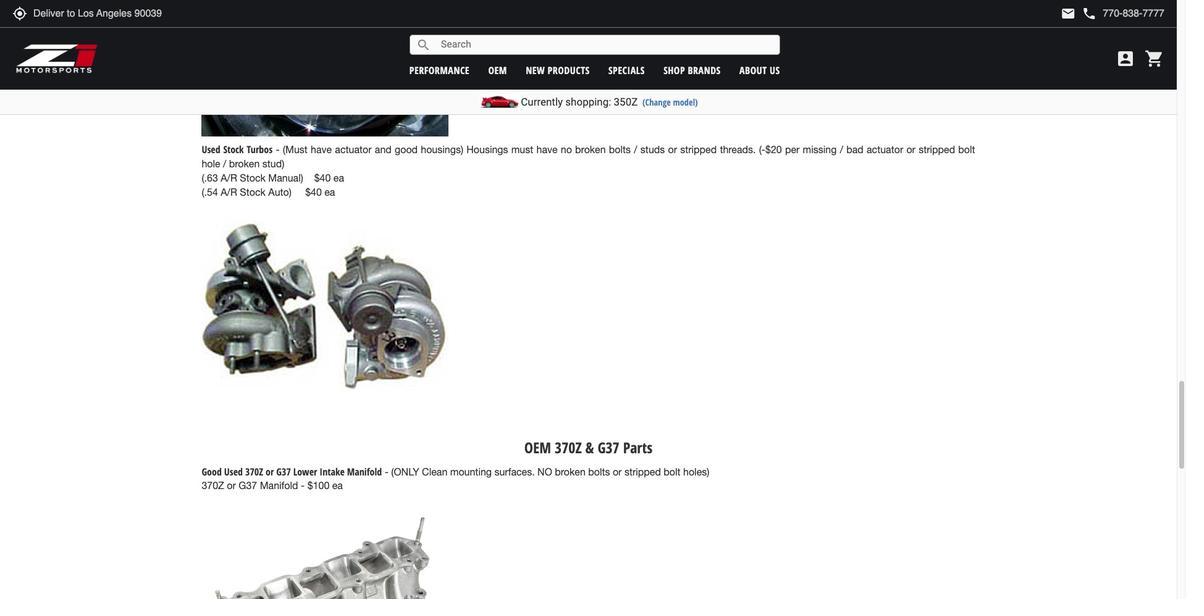 Task type: describe. For each thing, give the bounding box(es) containing it.
good
[[202, 465, 222, 479]]

1 vertical spatial manifold
[[260, 480, 298, 491]]

$20
[[766, 144, 782, 155]]

(-
[[759, 144, 766, 155]]

1 vertical spatial $40
[[305, 186, 322, 198]]

oem link
[[488, 63, 507, 77]]

my_location
[[12, 6, 27, 21]]

2 have from the left
[[537, 144, 558, 155]]

1 a/r from the top
[[221, 172, 237, 183]]

(must
[[283, 144, 308, 155]]

currently shopping: 350z (change model)
[[521, 96, 698, 108]]

brands
[[688, 63, 721, 77]]

shopping:
[[566, 96, 611, 108]]

search
[[416, 37, 431, 52]]

$100
[[308, 480, 330, 491]]

&
[[586, 438, 594, 458]]

account_box
[[1116, 49, 1136, 69]]

shopping_cart link
[[1142, 49, 1165, 69]]

about us link
[[740, 63, 780, 77]]

2 horizontal spatial stripped
[[919, 144, 955, 155]]

mail
[[1061, 6, 1076, 21]]

new
[[526, 63, 545, 77]]

shop
[[664, 63, 685, 77]]

oem for oem 370z & g37 parts
[[524, 438, 551, 458]]

0 vertical spatial $40
[[314, 172, 331, 183]]

parts
[[623, 438, 653, 458]]

0 vertical spatial used
[[202, 143, 220, 156]]

- (must have actuator and good housings) housings must have no broken bolts / studs or stripped threads. (-$20 per missing / bad actuator or stripped bolt hole / broken stud) (.63 a/r stock manual)    $40 ea (.54 a/r stock auto)     $40 ea
[[202, 144, 975, 198]]

clean
[[422, 466, 448, 477]]

account_box link
[[1113, 49, 1139, 69]]

model)
[[673, 96, 698, 108]]

products
[[548, 63, 590, 77]]

2 a/r from the top
[[221, 186, 237, 198]]

intake
[[320, 465, 345, 479]]

lower
[[293, 465, 317, 479]]

1 horizontal spatial /
[[634, 144, 637, 155]]

1 vertical spatial g37
[[276, 465, 291, 479]]

and
[[375, 144, 392, 155]]

(change
[[643, 96, 671, 108]]

oem for oem link
[[488, 63, 507, 77]]

(.54
[[202, 186, 218, 198]]

no
[[561, 144, 572, 155]]

used inside 'good used 370z or g37 lower intake manifold - (only clean mounting surfaces. no broken bolts or stripped bolt holes) 370z or g37 manifold - $100 ea'
[[224, 465, 243, 479]]

good
[[395, 144, 418, 155]]

mail phone
[[1061, 6, 1097, 21]]

shop brands link
[[664, 63, 721, 77]]

- inside - (must have actuator and good housings) housings must have no broken bolts / studs or stripped threads. (-$20 per missing / bad actuator or stripped bolt hole / broken stud) (.63 a/r stock manual)    $40 ea (.54 a/r stock auto)     $40 ea
[[276, 144, 280, 155]]

2 horizontal spatial g37
[[598, 438, 620, 458]]

1 actuator from the left
[[335, 144, 372, 155]]



Task type: locate. For each thing, give the bounding box(es) containing it.
missing
[[803, 144, 837, 155]]

or
[[668, 144, 677, 155], [907, 144, 916, 155], [266, 465, 274, 479], [613, 466, 622, 477], [227, 480, 236, 491]]

manifold
[[347, 465, 382, 479], [260, 480, 298, 491]]

oem up no
[[524, 438, 551, 458]]

performance
[[410, 63, 470, 77]]

/ left bad
[[840, 144, 843, 155]]

1 vertical spatial a/r
[[221, 186, 237, 198]]

-
[[276, 144, 280, 155], [385, 466, 389, 477], [301, 480, 305, 491]]

350z
[[614, 96, 638, 108]]

0 vertical spatial -
[[276, 144, 280, 155]]

1 vertical spatial ea
[[325, 186, 335, 198]]

bolt inside 'good used 370z or g37 lower intake manifold - (only clean mounting surfaces. no broken bolts or stripped bolt holes) 370z or g37 manifold - $100 ea'
[[664, 466, 681, 477]]

370z left &
[[555, 438, 582, 458]]

have right (must
[[311, 144, 332, 155]]

oem left new
[[488, 63, 507, 77]]

oem 370z & g37 parts
[[524, 438, 653, 458]]

1 vertical spatial bolts
[[588, 466, 610, 477]]

0 horizontal spatial bolt
[[664, 466, 681, 477]]

a/r right (.54
[[221, 186, 237, 198]]

2 vertical spatial -
[[301, 480, 305, 491]]

1 horizontal spatial oem
[[524, 438, 551, 458]]

- down the lower
[[301, 480, 305, 491]]

manifold right intake
[[347, 465, 382, 479]]

0 horizontal spatial have
[[311, 144, 332, 155]]

2 vertical spatial stock
[[240, 186, 266, 198]]

1 horizontal spatial g37
[[276, 465, 291, 479]]

(.63
[[202, 172, 218, 183]]

2 vertical spatial g37
[[239, 480, 257, 491]]

1 horizontal spatial have
[[537, 144, 558, 155]]

2 vertical spatial ea
[[332, 480, 343, 491]]

housings)
[[421, 144, 463, 155]]

1 horizontal spatial manifold
[[347, 465, 382, 479]]

must
[[511, 144, 533, 155]]

have left 'no'
[[537, 144, 558, 155]]

ea inside 'good used 370z or g37 lower intake manifold - (only clean mounting surfaces. no broken bolts or stripped bolt holes) 370z or g37 manifold - $100 ea'
[[332, 480, 343, 491]]

2 horizontal spatial -
[[385, 466, 389, 477]]

studs
[[641, 144, 665, 155]]

per
[[785, 144, 800, 155]]

Search search field
[[431, 35, 780, 54]]

- up stud)
[[276, 144, 280, 155]]

0 vertical spatial oem
[[488, 63, 507, 77]]

/ right hole at the left top of the page
[[223, 158, 226, 169]]

0 vertical spatial stock
[[223, 143, 244, 156]]

bolts down &
[[588, 466, 610, 477]]

2 actuator from the left
[[867, 144, 904, 155]]

/ left studs
[[634, 144, 637, 155]]

no
[[538, 466, 552, 477]]

bolts inside 'good used 370z or g37 lower intake manifold - (only clean mounting surfaces. no broken bolts or stripped bolt holes) 370z or g37 manifold - $100 ea'
[[588, 466, 610, 477]]

(change model) link
[[643, 96, 698, 108]]

broken right 'no'
[[575, 144, 606, 155]]

0 horizontal spatial oem
[[488, 63, 507, 77]]

0 horizontal spatial manifold
[[260, 480, 298, 491]]

1 have from the left
[[311, 144, 332, 155]]

g37
[[598, 438, 620, 458], [276, 465, 291, 479], [239, 480, 257, 491]]

about
[[740, 63, 767, 77]]

0 horizontal spatial used
[[202, 143, 220, 156]]

1 horizontal spatial bolt
[[959, 144, 975, 155]]

specials link
[[609, 63, 645, 77]]

broken right no
[[555, 466, 586, 477]]

broken down used stock turbos
[[229, 158, 260, 169]]

1 vertical spatial used
[[224, 465, 243, 479]]

0 vertical spatial broken
[[575, 144, 606, 155]]

broken inside 'good used 370z or g37 lower intake manifold - (only clean mounting surfaces. no broken bolts or stripped bolt holes) 370z or g37 manifold - $100 ea'
[[555, 466, 586, 477]]

phone
[[1082, 6, 1097, 21]]

actuator right bad
[[867, 144, 904, 155]]

0 vertical spatial bolt
[[959, 144, 975, 155]]

stripped inside 'good used 370z or g37 lower intake manifold - (only clean mounting surfaces. no broken bolts or stripped bolt holes) 370z or g37 manifold - $100 ea'
[[625, 466, 661, 477]]

2 vertical spatial 370z
[[202, 480, 224, 491]]

0 horizontal spatial g37
[[239, 480, 257, 491]]

used right the good
[[224, 465, 243, 479]]

1 vertical spatial oem
[[524, 438, 551, 458]]

1 vertical spatial bolt
[[664, 466, 681, 477]]

a/r right (.63
[[221, 172, 237, 183]]

bad
[[847, 144, 864, 155]]

bolt
[[959, 144, 975, 155], [664, 466, 681, 477]]

1 vertical spatial 370z
[[245, 465, 263, 479]]

- left '(only'
[[385, 466, 389, 477]]

oem
[[488, 63, 507, 77], [524, 438, 551, 458]]

have
[[311, 144, 332, 155], [537, 144, 558, 155]]

used
[[202, 143, 220, 156], [224, 465, 243, 479]]

us
[[770, 63, 780, 77]]

1 horizontal spatial used
[[224, 465, 243, 479]]

actuator left and
[[335, 144, 372, 155]]

2 horizontal spatial 370z
[[555, 438, 582, 458]]

new products link
[[526, 63, 590, 77]]

/
[[634, 144, 637, 155], [840, 144, 843, 155], [223, 158, 226, 169]]

2 vertical spatial broken
[[555, 466, 586, 477]]

mounting
[[450, 466, 492, 477]]

370z
[[555, 438, 582, 458], [245, 465, 263, 479], [202, 480, 224, 491]]

1 horizontal spatial -
[[301, 480, 305, 491]]

a/r
[[221, 172, 237, 183], [221, 186, 237, 198]]

stripped
[[680, 144, 717, 155], [919, 144, 955, 155], [625, 466, 661, 477]]

0 vertical spatial bolts
[[609, 144, 631, 155]]

mail link
[[1061, 6, 1076, 21]]

1 vertical spatial broken
[[229, 158, 260, 169]]

broken
[[575, 144, 606, 155], [229, 158, 260, 169], [555, 466, 586, 477]]

ea
[[334, 172, 344, 183], [325, 186, 335, 198], [332, 480, 343, 491]]

1 vertical spatial -
[[385, 466, 389, 477]]

0 horizontal spatial /
[[223, 158, 226, 169]]

1 horizontal spatial stripped
[[680, 144, 717, 155]]

bolts left studs
[[609, 144, 631, 155]]

1 horizontal spatial actuator
[[867, 144, 904, 155]]

(only
[[391, 466, 419, 477]]

shop brands
[[664, 63, 721, 77]]

specials
[[609, 63, 645, 77]]

0 vertical spatial ea
[[334, 172, 344, 183]]

0 vertical spatial g37
[[598, 438, 620, 458]]

used stock turbos
[[202, 143, 273, 156]]

0 vertical spatial a/r
[[221, 172, 237, 183]]

stock
[[223, 143, 244, 156], [240, 172, 266, 183], [240, 186, 266, 198]]

performance link
[[410, 63, 470, 77]]

370z down the good
[[202, 480, 224, 491]]

0 vertical spatial 370z
[[555, 438, 582, 458]]

stud)
[[262, 158, 284, 169]]

good used 370z or g37 lower intake manifold - (only clean mounting surfaces. no broken bolts or stripped bolt holes) 370z or g37 manifold - $100 ea
[[202, 465, 710, 491]]

0 horizontal spatial -
[[276, 144, 280, 155]]

turbos
[[247, 143, 273, 156]]

hole
[[202, 158, 220, 169]]

manifold down the lower
[[260, 480, 298, 491]]

bolt inside - (must have actuator and good housings) housings must have no broken bolts / studs or stripped threads. (-$20 per missing / bad actuator or stripped bolt hole / broken stud) (.63 a/r stock manual)    $40 ea (.54 a/r stock auto)     $40 ea
[[959, 144, 975, 155]]

about us
[[740, 63, 780, 77]]

2 horizontal spatial /
[[840, 144, 843, 155]]

shopping_cart
[[1145, 49, 1165, 69]]

used up hole at the left top of the page
[[202, 143, 220, 156]]

$40
[[314, 172, 331, 183], [305, 186, 322, 198]]

actuator
[[335, 144, 372, 155], [867, 144, 904, 155]]

holes)
[[683, 466, 710, 477]]

1 vertical spatial stock
[[240, 172, 266, 183]]

370z right the good
[[245, 465, 263, 479]]

housings
[[467, 144, 508, 155]]

0 horizontal spatial actuator
[[335, 144, 372, 155]]

bolts
[[609, 144, 631, 155], [588, 466, 610, 477]]

new products
[[526, 63, 590, 77]]

z1 motorsports logo image
[[15, 43, 99, 74]]

bolts inside - (must have actuator and good housings) housings must have no broken bolts / studs or stripped threads. (-$20 per missing / bad actuator or stripped bolt hole / broken stud) (.63 a/r stock manual)    $40 ea (.54 a/r stock auto)     $40 ea
[[609, 144, 631, 155]]

0 horizontal spatial 370z
[[202, 480, 224, 491]]

phone link
[[1082, 6, 1165, 21]]

1 horizontal spatial 370z
[[245, 465, 263, 479]]

surfaces.
[[495, 466, 535, 477]]

threads.
[[720, 144, 756, 155]]

0 vertical spatial manifold
[[347, 465, 382, 479]]

currently
[[521, 96, 563, 108]]

0 horizontal spatial stripped
[[625, 466, 661, 477]]



Task type: vqa. For each thing, say whether or not it's contained in the screenshot.
'holes)'
yes



